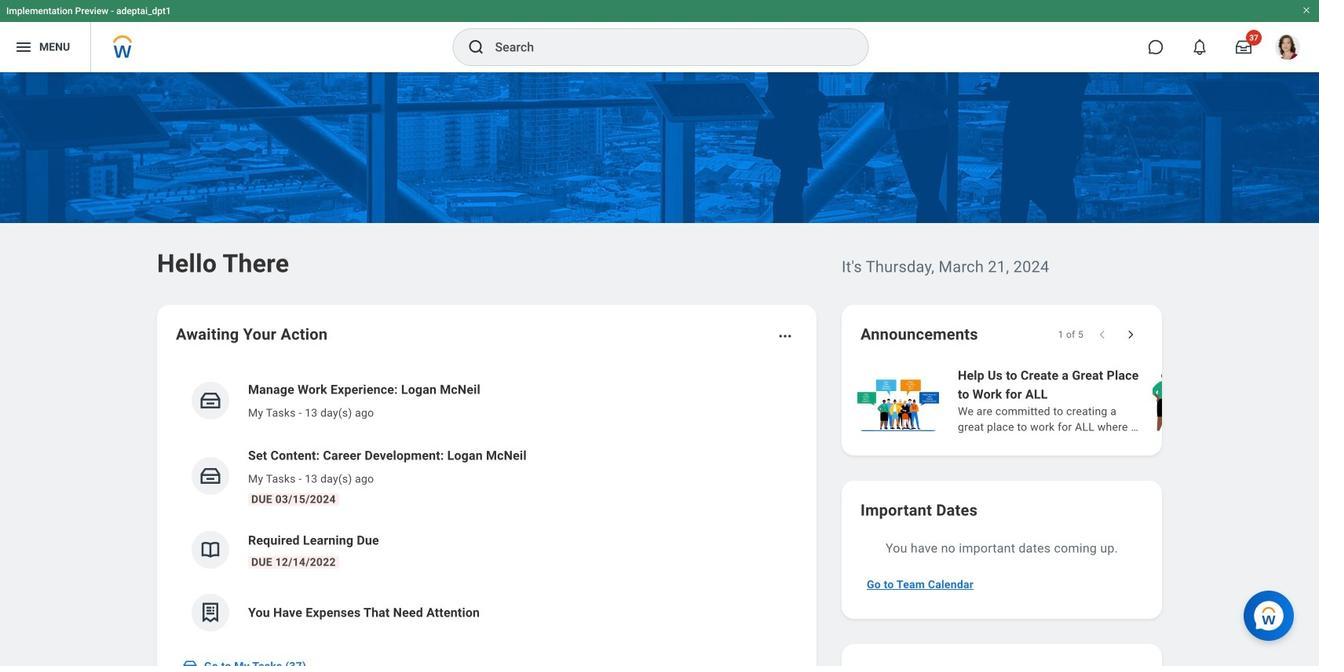Task type: vqa. For each thing, say whether or not it's contained in the screenshot.
'Profile Logan McNeil' image
yes



Task type: describe. For each thing, give the bounding box(es) containing it.
search image
[[467, 38, 486, 57]]

inbox large image
[[1237, 39, 1252, 55]]

notifications large image
[[1193, 39, 1208, 55]]

Search Workday  search field
[[495, 30, 836, 64]]

dashboard expenses image
[[199, 601, 222, 625]]

chevron right small image
[[1123, 327, 1139, 343]]

1 vertical spatial inbox image
[[199, 464, 222, 488]]

profile logan mcneil image
[[1276, 35, 1301, 63]]

book open image
[[199, 538, 222, 562]]

justify image
[[14, 38, 33, 57]]



Task type: locate. For each thing, give the bounding box(es) containing it.
1 horizontal spatial list
[[855, 365, 1320, 437]]

main content
[[0, 72, 1320, 666]]

list
[[855, 365, 1320, 437], [176, 368, 798, 644]]

0 vertical spatial inbox image
[[199, 389, 222, 412]]

status
[[1059, 328, 1084, 341]]

banner
[[0, 0, 1320, 72]]

close environment banner image
[[1303, 5, 1312, 15]]

chevron left small image
[[1095, 327, 1111, 343]]

related actions image
[[778, 328, 794, 344]]

inbox image
[[199, 389, 222, 412], [199, 464, 222, 488], [182, 658, 198, 666]]

0 horizontal spatial list
[[176, 368, 798, 644]]

2 vertical spatial inbox image
[[182, 658, 198, 666]]



